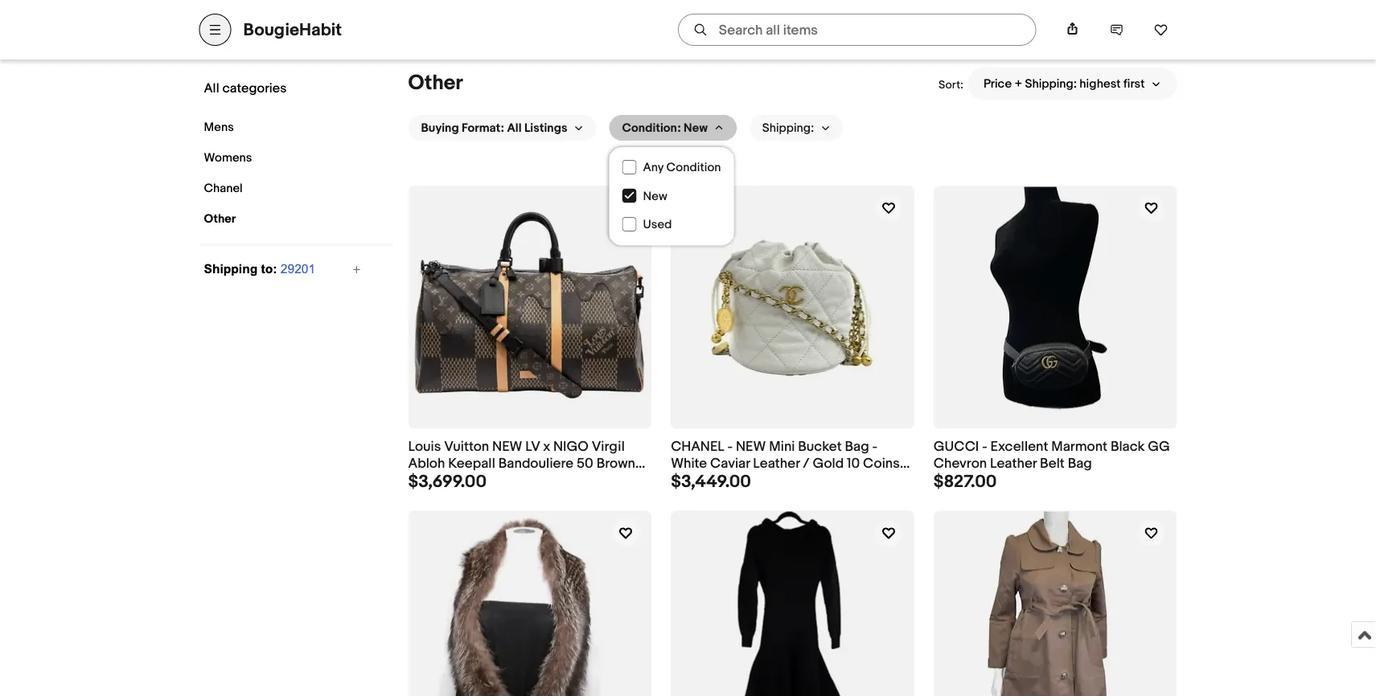 Task type: vqa. For each thing, say whether or not it's contained in the screenshot.
Gg
yes



Task type: locate. For each thing, give the bounding box(es) containing it.
0 vertical spatial shipping:
[[1025, 77, 1077, 91]]

chanel link
[[200, 177, 357, 200]]

2 horizontal spatial -
[[982, 439, 988, 456]]

marmont
[[1052, 439, 1108, 456]]

leather
[[753, 456, 800, 473], [990, 456, 1037, 473]]

0 horizontal spatial other
[[204, 212, 236, 226]]

bag
[[845, 439, 869, 456], [1068, 456, 1092, 473], [408, 472, 433, 489]]

2 leather from the left
[[990, 456, 1037, 473]]

new checkbox item
[[609, 183, 734, 211]]

new up the condition
[[684, 121, 708, 135]]

leather inside gucci - excellent marmont black gg chevron leather belt bag
[[990, 456, 1037, 473]]

0 horizontal spatial shipping:
[[762, 121, 814, 135]]

all up the mens on the left of the page
[[204, 80, 219, 96]]

-
[[728, 439, 733, 456], [872, 439, 878, 456], [982, 439, 988, 456]]

- for $827.00
[[982, 439, 988, 456]]

50
[[577, 456, 594, 473]]

Search all items field
[[678, 14, 1037, 46]]

new left lv
[[492, 439, 522, 456]]

0 horizontal spatial -
[[728, 439, 733, 456]]

used
[[643, 218, 672, 233]]

0 vertical spatial other
[[408, 71, 463, 96]]

all categories
[[204, 80, 287, 96]]

nigo
[[553, 439, 589, 456]]

crossbody
[[695, 472, 766, 489]]

bag down louis
[[408, 472, 433, 489]]

new left mini
[[736, 439, 766, 456]]

any condition checkbox item
[[609, 154, 734, 183]]

1 horizontal spatial new
[[684, 121, 708, 135]]

- right '10'
[[872, 439, 878, 456]]

caviar
[[710, 456, 750, 473]]

0 horizontal spatial leather
[[753, 456, 800, 473]]

tab list
[[356, 12, 384, 42]]

categories
[[222, 80, 287, 96]]

1 horizontal spatial bag
[[845, 439, 869, 456]]

virgil
[[592, 439, 625, 456]]

all
[[204, 80, 219, 96], [507, 121, 522, 135]]

new inside chanel - new mini bucket bag - white caviar leather / gold 10 coins cc crossbody
[[736, 439, 766, 456]]

gold
[[813, 456, 844, 473]]

new
[[492, 439, 522, 456], [736, 439, 766, 456]]

tab
[[356, 12, 384, 42]]

gucci - excellent marmont black gg chevron leather belt bag button
[[934, 439, 1177, 473]]

menu inside other tab panel
[[609, 154, 734, 246]]

other up buying
[[408, 71, 463, 96]]

new
[[684, 121, 708, 135], [643, 189, 668, 204]]

shipping to: 29201
[[204, 262, 315, 276]]

new down any
[[643, 189, 668, 204]]

condition
[[666, 161, 721, 175]]

1 horizontal spatial other
[[408, 71, 463, 96]]

format:
[[462, 121, 504, 135]]

0 horizontal spatial new
[[492, 439, 522, 456]]

any condition
[[643, 161, 721, 175]]

1 horizontal spatial new
[[736, 439, 766, 456]]

$827.00
[[934, 472, 997, 493]]

0 horizontal spatial all
[[204, 80, 219, 96]]

first
[[1124, 77, 1145, 91]]

menu
[[609, 154, 734, 246]]

x
[[543, 439, 550, 456]]

- inside gucci - excellent marmont black gg chevron leather belt bag
[[982, 439, 988, 456]]

0 vertical spatial new
[[684, 121, 708, 135]]

1 vertical spatial new
[[643, 189, 668, 204]]

womens
[[204, 151, 252, 165]]

shipping: inside dropdown button
[[1025, 77, 1077, 91]]

- right chanel
[[728, 439, 733, 456]]

2 new from the left
[[736, 439, 766, 456]]

0 horizontal spatial new
[[643, 189, 668, 204]]

save this seller bougie_habit image
[[1154, 23, 1168, 37]]

leather left "belt"
[[990, 456, 1037, 473]]

menu containing any condition
[[609, 154, 734, 246]]

leather left /
[[753, 456, 800, 473]]

2 horizontal spatial bag
[[1068, 456, 1092, 473]]

3 - from the left
[[982, 439, 988, 456]]

other tab panel
[[199, 55, 1177, 697]]

bag inside chanel - new mini bucket bag - white caviar leather / gold 10 coins cc crossbody
[[845, 439, 869, 456]]

0 horizontal spatial bag
[[408, 472, 433, 489]]

buying format: all listings
[[421, 121, 568, 135]]

bucket
[[798, 439, 842, 456]]

shipping:
[[1025, 77, 1077, 91], [762, 121, 814, 135]]

other inside other link
[[204, 212, 236, 226]]

white
[[671, 456, 707, 473]]

mens
[[204, 120, 234, 135]]

chanel - new mini bucket bag - white caviar leather / gold 10 coins cc crossbody : quick view image
[[672, 187, 913, 429]]

1 - from the left
[[728, 439, 733, 456]]

all right format:
[[507, 121, 522, 135]]

1 horizontal spatial shipping:
[[1025, 77, 1077, 91]]

bag right gold on the bottom right of the page
[[845, 439, 869, 456]]

categories button
[[199, 11, 330, 43]]

- right gucci
[[982, 439, 988, 456]]

condition: new button
[[609, 115, 737, 141]]

gg
[[1148, 439, 1170, 456]]

bag right "belt"
[[1068, 456, 1092, 473]]

bag inside gucci - excellent marmont black gg chevron leather belt bag
[[1068, 456, 1092, 473]]

new inside louis vuitton new lv x nigo virgil abloh keepall bandouliere 50 brown bag
[[492, 439, 522, 456]]

1 horizontal spatial all
[[507, 121, 522, 135]]

all inside popup button
[[507, 121, 522, 135]]

other down chanel
[[204, 212, 236, 226]]

bougiehabit
[[243, 19, 342, 40]]

1 vertical spatial shipping:
[[762, 121, 814, 135]]

louis vuitton new lv x nigo virgil abloh keepall bandouliere 50 brown bag button
[[408, 439, 652, 489]]

1 vertical spatial all
[[507, 121, 522, 135]]

other
[[408, 71, 463, 96], [204, 212, 236, 226]]

1 horizontal spatial -
[[872, 439, 878, 456]]

shipping: inside popup button
[[762, 121, 814, 135]]

louis vuitton new lv x nigo virgil abloh keepall bandouliere 50 brown bag : quick view image
[[409, 192, 651, 424]]

1 new from the left
[[492, 439, 522, 456]]

mens link
[[200, 116, 357, 139]]

highest
[[1080, 77, 1121, 91]]

+
[[1015, 77, 1023, 91]]

marni - new w/ tags - belted brown raccoon stole scarf - one size : quick view image
[[409, 512, 651, 697]]

1 vertical spatial other
[[204, 212, 236, 226]]

1 horizontal spatial leather
[[990, 456, 1037, 473]]

belt
[[1040, 456, 1065, 473]]

1 leather from the left
[[753, 456, 800, 473]]



Task type: describe. For each thing, give the bounding box(es) containing it.
gucci
[[934, 439, 979, 456]]

vuitton
[[444, 439, 489, 456]]

any
[[643, 161, 664, 175]]

condition: new
[[622, 121, 708, 135]]

shipping: button
[[750, 115, 843, 141]]

alexander mcqueen - new w/ tags - black ribbed knit flare dress - size xs : quick view image
[[672, 512, 913, 697]]

chanel - new mini bucket bag - white caviar leather / gold 10 coins cc crossbody
[[671, 439, 900, 489]]

mini
[[769, 439, 795, 456]]

brown
[[597, 456, 636, 473]]

cc
[[671, 472, 692, 489]]

buying format: all listings button
[[408, 115, 597, 141]]

louis
[[408, 439, 441, 456]]

louis vuitton new lv x nigo virgil abloh keepall bandouliere 50 brown bag
[[408, 439, 636, 489]]

price
[[984, 77, 1012, 91]]

new for $3,699.00
[[492, 439, 522, 456]]

gucci - excellent marmont black gg chevron leather belt bag
[[934, 439, 1170, 473]]

lv
[[526, 439, 540, 456]]

christian dior - mocha mauve girl's belted trench coat - us 34 us 2 girls 12 nwt : quick view image
[[935, 512, 1176, 697]]

bandouliere
[[499, 456, 574, 473]]

to:
[[261, 262, 277, 276]]

new for $3,449.00
[[736, 439, 766, 456]]

all categories link
[[200, 76, 362, 100]]

condition:
[[622, 121, 681, 135]]

$3,699.00
[[408, 472, 487, 493]]

new inside checkbox item
[[643, 189, 668, 204]]

bag inside louis vuitton new lv x nigo virgil abloh keepall bandouliere 50 brown bag
[[408, 472, 433, 489]]

chanel - new mini bucket bag - white caviar leather / gold 10 coins cc crossbody button
[[671, 439, 915, 489]]

new inside dropdown button
[[684, 121, 708, 135]]

$3,449.00
[[671, 472, 751, 493]]

leather inside chanel - new mini bucket bag - white caviar leather / gold 10 coins cc crossbody
[[753, 456, 800, 473]]

buying
[[421, 121, 459, 135]]

gucci - excellent marmont black gg chevron leather belt bag : quick view image
[[935, 187, 1176, 429]]

- for $3,449.00
[[728, 439, 733, 456]]

keepall
[[448, 456, 495, 473]]

listings
[[524, 121, 568, 135]]

29201
[[281, 262, 315, 276]]

other link
[[200, 208, 357, 230]]

shipping
[[204, 262, 258, 276]]

chanel
[[204, 181, 243, 196]]

bougiehabit link
[[243, 19, 342, 40]]

price + shipping: highest first
[[984, 77, 1145, 91]]

sort:
[[939, 79, 964, 92]]

chanel
[[671, 439, 725, 456]]

black
[[1111, 439, 1145, 456]]

price + shipping: highest first button
[[968, 68, 1177, 100]]

womens link
[[200, 147, 357, 169]]

coins
[[863, 456, 900, 473]]

2 - from the left
[[872, 439, 878, 456]]

abloh
[[408, 456, 445, 473]]

0 vertical spatial all
[[204, 80, 219, 96]]

/
[[803, 456, 810, 473]]

categories
[[244, 20, 306, 34]]

excellent
[[991, 439, 1049, 456]]

chevron
[[934, 456, 987, 473]]

used checkbox item
[[609, 211, 734, 240]]

10
[[847, 456, 860, 473]]



